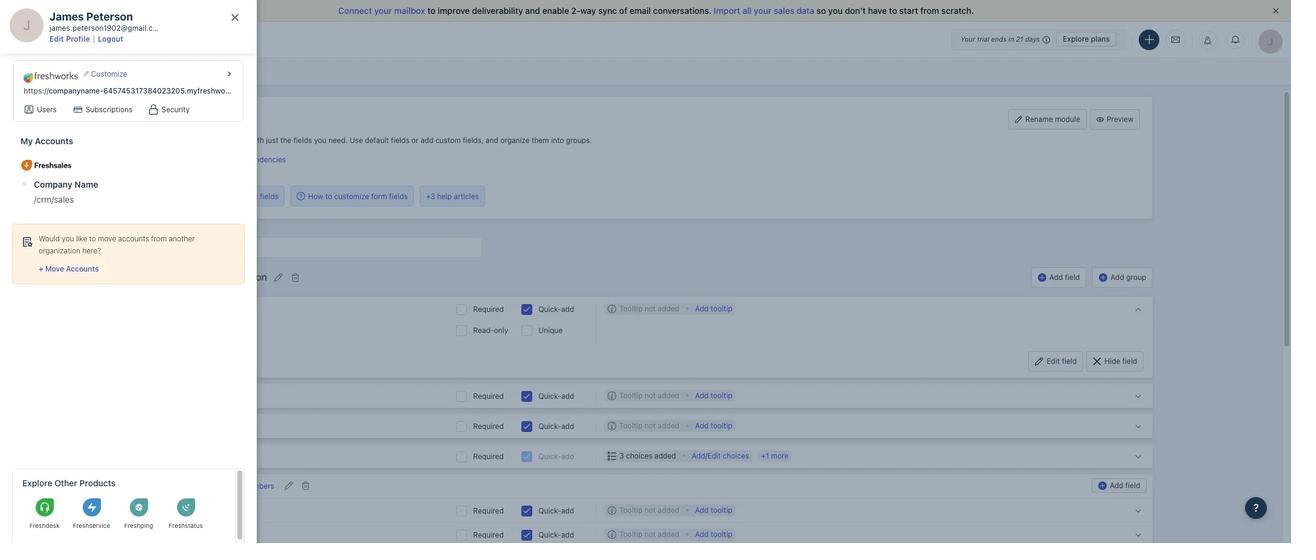 Task type: describe. For each thing, give the bounding box(es) containing it.
custom
[[436, 136, 461, 145]]

6 quick- from the top
[[539, 531, 561, 540]]

add inside button
[[1111, 273, 1124, 282]]

edit for edit field
[[1047, 357, 1060, 366]]

1 vertical spatial accounts
[[66, 265, 99, 274]]

4 required from the top
[[473, 452, 504, 462]]

users link
[[37, 105, 57, 115]]

not for fourth add tooltip link from the bottom of the page
[[645, 391, 656, 401]]

https://
[[24, 86, 49, 95]]

expand image
[[224, 72, 235, 76]]

how to customize form fields
[[308, 192, 408, 201]]

fields,
[[463, 136, 484, 145]]

your trial ends in 21 days
[[961, 35, 1040, 43]]

products
[[79, 479, 116, 489]]

5 quick-add from the top
[[539, 507, 574, 516]]

3 required from the top
[[473, 422, 504, 431]]

just
[[266, 136, 278, 145]]

how to customize form fields link
[[297, 191, 408, 202]]

choices for 3
[[626, 452, 653, 461]]

4 quick- from the top
[[539, 452, 561, 462]]

would
[[39, 235, 60, 244]]

0 vertical spatial accounts
[[35, 136, 73, 146]]

+3 help articles link
[[426, 191, 479, 202]]

organization
[[39, 247, 80, 256]]

or
[[412, 136, 419, 145]]

2 required from the top
[[473, 392, 504, 401]]

hide field button
[[1087, 352, 1144, 372]]

+3
[[426, 192, 435, 201]]

5 add tooltip link from the top
[[695, 529, 733, 541]]

3
[[620, 452, 624, 461]]

here?
[[82, 247, 101, 256]]

tooltip not added for fifth add tooltip link from the top of the page
[[620, 530, 679, 539]]

not for 3rd add tooltip link from the bottom
[[645, 422, 656, 431]]

not for second add tooltip link from the bottom of the page
[[645, 506, 656, 515]]

+1
[[761, 452, 769, 461]]

you inside would you like to move accounts from another organization here?
[[62, 235, 74, 244]]

4 tooltip from the top
[[620, 506, 643, 515]]

5 tooltip from the top
[[620, 530, 643, 539]]

3 quick- from the top
[[539, 422, 561, 431]]

telephone numbers link
[[207, 481, 274, 492]]

explore for explore other products
[[22, 479, 52, 489]]

+
[[39, 265, 43, 274]]

of
[[619, 5, 627, 16]]

2 add tooltip from the top
[[695, 391, 733, 401]]

read-only
[[473, 326, 508, 335]]

profile
[[66, 34, 90, 43]]

sync
[[598, 5, 617, 16]]

subscriptions list item
[[66, 102, 140, 117]]

tooltip not added for 3rd add tooltip link from the bottom
[[620, 422, 679, 431]]

2 quick- from the top
[[539, 392, 561, 401]]

1 horizontal spatial from
[[920, 5, 939, 16]]

like
[[76, 235, 87, 244]]

dependencies
[[238, 155, 286, 164]]

name
[[75, 180, 98, 190]]

group
[[1126, 273, 1146, 282]]

to right the how
[[325, 192, 332, 201]]

email
[[630, 5, 651, 16]]

customize link
[[84, 68, 127, 79]]

move
[[98, 235, 116, 244]]

not for first add tooltip link from the top
[[645, 304, 656, 314]]

freshping button
[[117, 493, 161, 537]]

customize
[[334, 192, 369, 201]]

to left start
[[889, 5, 897, 16]]

add group button
[[1093, 268, 1153, 288]]

add contacts faster with just the fields you need. use default fields or add custom fields, and organize them into groups.
[[180, 136, 592, 145]]

preview
[[1107, 115, 1134, 124]]

all
[[743, 5, 752, 16]]

3 tooltip from the top
[[711, 422, 733, 431]]

from inside would you like to move accounts from another organization here?
[[151, 235, 167, 244]]

have
[[868, 5, 887, 16]]

module
[[1055, 115, 1080, 124]]

1 horizontal spatial and
[[525, 5, 540, 16]]

james peterson james.peterson1902@gmail.com
[[50, 10, 164, 32]]

1 quick- from the top
[[539, 305, 561, 314]]

form
[[371, 192, 387, 201]]

unique
[[539, 326, 563, 335]]

4 add tooltip from the top
[[695, 506, 733, 515]]

conversations.
[[653, 5, 712, 16]]

tooltip not added for fourth add tooltip link from the bottom of the page
[[620, 391, 679, 401]]

data
[[797, 5, 814, 16]]

fields left or
[[391, 136, 410, 145]]

fields right contact
[[260, 192, 279, 201]]

edit field
[[1047, 357, 1077, 366]]

logout link
[[94, 34, 127, 43]]

5 required from the top
[[473, 507, 504, 516]]

the
[[280, 136, 291, 145]]

what's new image
[[1204, 36, 1212, 44]]

preview button
[[1090, 109, 1140, 130]]

scratch.
[[941, 5, 974, 16]]

logout
[[98, 34, 123, 43]]

rename module button
[[1009, 109, 1087, 130]]

5 quick- from the top
[[539, 507, 561, 516]]

start
[[899, 5, 918, 16]]

only
[[494, 326, 508, 335]]

default
[[365, 136, 389, 145]]

5 tooltip from the top
[[711, 530, 733, 539]]

them
[[532, 136, 549, 145]]

what are contact fields
[[198, 192, 279, 201]]

settings
[[79, 66, 112, 77]]

plans
[[1091, 34, 1110, 44]]

+1 more
[[761, 452, 789, 461]]

2 form text image from the top
[[186, 527, 204, 544]]

improve
[[438, 5, 470, 16]]

1 add tooltip from the top
[[695, 304, 733, 314]]

basic information
[[189, 272, 267, 283]]

+1 more link
[[761, 452, 789, 461]]

3 tooltip from the top
[[620, 422, 643, 431]]

3 add tooltip from the top
[[695, 422, 733, 431]]

645745317384023205.myfreshworks.com
[[103, 86, 253, 95]]

0 vertical spatial you
[[828, 5, 843, 16]]

into
[[551, 136, 564, 145]]

security link
[[162, 105, 190, 115]]

deliverability
[[472, 5, 523, 16]]

add group
[[1111, 273, 1146, 282]]

0 vertical spatial add field
[[1049, 273, 1080, 282]]

company name /crm/sales
[[34, 180, 98, 205]]

james.peterson1902@gmail.com
[[50, 23, 164, 32]]

fields right the
[[293, 136, 312, 145]]

1 your from the left
[[374, 5, 392, 16]]

security list item
[[142, 102, 197, 117]]

freshstatus
[[169, 523, 203, 530]]

how
[[308, 192, 323, 201]]

connect
[[338, 5, 372, 16]]

phone image
[[13, 498, 25, 510]]

fields right form on the top
[[389, 192, 408, 201]]

articles
[[454, 192, 479, 201]]

way
[[580, 5, 596, 16]]

security
[[162, 105, 190, 114]]



Task type: locate. For each thing, give the bounding box(es) containing it.
add
[[180, 136, 194, 145], [1049, 273, 1063, 282], [1111, 273, 1124, 282], [695, 304, 709, 314], [695, 391, 709, 401], [695, 422, 709, 431], [1110, 482, 1123, 491], [695, 506, 709, 515], [695, 530, 709, 539]]

1 quick-add from the top
[[539, 305, 574, 314]]

and left enable
[[525, 5, 540, 16]]

explore up phone "image"
[[22, 479, 52, 489]]

telephone
[[207, 482, 242, 491]]

0 horizontal spatial and
[[486, 136, 498, 145]]

2 horizontal spatial you
[[828, 5, 843, 16]]

choices for add/edit
[[723, 452, 749, 461]]

0 horizontal spatial add field button
[[1031, 268, 1087, 288]]

to right mailbox
[[427, 5, 436, 16]]

4 add tooltip link from the top
[[695, 505, 733, 517]]

from left another
[[151, 235, 167, 244]]

6 required from the top
[[473, 531, 504, 540]]

1 horizontal spatial add field button
[[1092, 479, 1147, 494]]

enable
[[542, 5, 569, 16]]

manage field dependencies link
[[180, 155, 292, 165]]

hide
[[1105, 357, 1120, 366]]

phone element
[[7, 492, 31, 516]]

help
[[437, 192, 452, 201]]

/crm/sales link
[[34, 195, 232, 205]]

form text image
[[186, 503, 204, 521], [186, 527, 204, 544]]

3 choices added
[[620, 452, 676, 461]]

add/edit choices link
[[692, 451, 749, 463]]

to
[[427, 5, 436, 16], [889, 5, 897, 16], [325, 192, 332, 201], [89, 235, 96, 244]]

1 vertical spatial you
[[314, 136, 326, 145]]

explore left plans in the top of the page
[[1063, 34, 1089, 44]]

add/edit
[[692, 452, 721, 461]]

would you like to move accounts from another organization here?
[[39, 235, 195, 256]]

use
[[350, 136, 363, 145]]

your left mailbox
[[374, 5, 392, 16]]

freshworks logo image
[[24, 72, 78, 83]]

1 required from the top
[[473, 305, 504, 314]]

0 horizontal spatial your
[[374, 5, 392, 16]]

list containing users
[[16, 97, 240, 137]]

explore plans link
[[1056, 32, 1117, 47]]

1 horizontal spatial you
[[314, 136, 326, 145]]

accounts
[[35, 136, 73, 146], [66, 265, 99, 274]]

trial
[[977, 35, 989, 43]]

dialog containing james
[[0, 0, 257, 544]]

fields
[[293, 136, 312, 145], [391, 136, 410, 145], [260, 192, 279, 201], [389, 192, 408, 201]]

0 horizontal spatial add field
[[1049, 273, 1080, 282]]

from
[[920, 5, 939, 16], [151, 235, 167, 244]]

not for fifth add tooltip link from the top of the page
[[645, 530, 656, 539]]

with
[[250, 136, 264, 145]]

1 choices from the left
[[626, 452, 653, 461]]

edit left hide
[[1047, 357, 1060, 366]]

you left need.
[[314, 136, 326, 145]]

explore
[[1063, 34, 1089, 44], [22, 479, 52, 489]]

choices left +1
[[723, 452, 749, 461]]

are
[[218, 192, 229, 201]]

1 horizontal spatial your
[[754, 5, 772, 16]]

0 vertical spatial edit
[[50, 34, 64, 43]]

1 vertical spatial add field button
[[1092, 479, 1147, 494]]

2 not from the top
[[645, 391, 656, 401]]

form text image up 'freshstatus'
[[186, 503, 204, 521]]

companyname-
[[49, 86, 103, 95]]

and right fields,
[[486, 136, 498, 145]]

days
[[1025, 35, 1040, 43]]

1 vertical spatial edit
[[1047, 357, 1060, 366]]

4 tooltip from the top
[[711, 506, 733, 515]]

ui drag handle image
[[174, 506, 181, 515], [174, 530, 181, 539]]

accounts down "here?"
[[66, 265, 99, 274]]

required
[[473, 305, 504, 314], [473, 392, 504, 401], [473, 422, 504, 431], [473, 452, 504, 462], [473, 507, 504, 516], [473, 531, 504, 540]]

0 vertical spatial form text image
[[186, 503, 204, 521]]

accounts
[[118, 235, 149, 244]]

you
[[828, 5, 843, 16], [314, 136, 326, 145], [62, 235, 74, 244]]

close image
[[1273, 8, 1279, 14]]

5 tooltip not added from the top
[[620, 530, 679, 539]]

sales
[[774, 5, 794, 16]]

1 vertical spatial ui drag handle image
[[174, 530, 181, 539]]

+ move accounts
[[39, 265, 99, 274]]

edit field button
[[1029, 352, 1084, 372]]

1 vertical spatial and
[[486, 136, 498, 145]]

groups.
[[566, 136, 592, 145]]

6 quick-add from the top
[[539, 531, 574, 540]]

connect your mailbox to improve deliverability and enable 2-way sync of email conversations. import all your sales data so you don't have to start from scratch.
[[338, 5, 974, 16]]

3 add tooltip link from the top
[[695, 420, 733, 433]]

customize
[[91, 69, 127, 79]]

0 vertical spatial explore
[[1063, 34, 1089, 44]]

1 tooltip not added from the top
[[620, 304, 679, 314]]

+3 help articles
[[426, 192, 479, 201]]

ui drag handle image for 2nd form text 'image' from the top of the page
[[174, 530, 181, 539]]

1 horizontal spatial explore
[[1063, 34, 1089, 44]]

information
[[216, 272, 267, 283]]

5 not from the top
[[645, 530, 656, 539]]

freshworks switcher image
[[13, 525, 25, 537]]

users list item
[[18, 102, 64, 117]]

field
[[221, 155, 236, 164], [1065, 273, 1080, 282], [1062, 357, 1077, 366], [1122, 357, 1137, 366], [1125, 482, 1140, 491]]

organize
[[500, 136, 530, 145]]

2 choices from the left
[[723, 452, 749, 461]]

freshdesk
[[29, 523, 59, 530]]

subscriptions link
[[86, 105, 133, 115]]

import all your sales data link
[[714, 5, 817, 16]]

1 tooltip from the top
[[711, 304, 733, 314]]

4 tooltip not added from the top
[[620, 506, 679, 515]]

list inside dialog
[[16, 97, 240, 137]]

2 vertical spatial you
[[62, 235, 74, 244]]

your
[[961, 35, 975, 43]]

1 vertical spatial form text image
[[186, 527, 204, 544]]

quick-add
[[539, 305, 574, 314], [539, 392, 574, 401], [539, 422, 574, 431], [539, 452, 574, 462], [539, 507, 574, 516], [539, 531, 574, 540]]

edit inside button
[[1047, 357, 1060, 366]]

Search your CRM... text field
[[53, 29, 174, 50]]

2 ui drag handle image from the top
[[174, 530, 181, 539]]

from right start
[[920, 5, 939, 16]]

explore inside explore plans link
[[1063, 34, 1089, 44]]

edit profile link
[[50, 34, 94, 43]]

another
[[169, 235, 195, 244]]

ui drag handle image for 1st form text 'image' from the top
[[174, 506, 181, 515]]

freshping
[[124, 523, 153, 530]]

telephone numbers
[[207, 482, 274, 491]]

choices right 3
[[626, 452, 653, 461]]

edit for edit profile
[[50, 34, 64, 43]]

ui drag handle image right freshping on the bottom left
[[174, 530, 181, 539]]

tooltip not added for second add tooltip link from the bottom of the page
[[620, 506, 679, 515]]

5 add tooltip from the top
[[695, 530, 733, 539]]

+3 help articles button
[[420, 186, 485, 207]]

0 vertical spatial add field button
[[1031, 268, 1087, 288]]

2 add tooltip link from the top
[[695, 390, 733, 402]]

edit profile
[[50, 34, 90, 43]]

send email image
[[1172, 34, 1180, 45]]

4 quick-add from the top
[[539, 452, 574, 462]]

form text image right freshping on the bottom left
[[186, 527, 204, 544]]

1 add tooltip link from the top
[[695, 303, 733, 315]]

users
[[37, 105, 57, 114]]

0 vertical spatial and
[[525, 5, 540, 16]]

tooltip not added for first add tooltip link from the top
[[620, 304, 679, 314]]

numbers
[[244, 482, 274, 491]]

explore other products
[[22, 479, 116, 489]]

james
[[50, 10, 84, 23]]

freshservice
[[73, 523, 110, 530]]

freshservice button
[[69, 493, 114, 537]]

2 quick-add from the top
[[539, 392, 574, 401]]

accounts right my
[[35, 136, 73, 146]]

company
[[34, 180, 72, 190]]

0 horizontal spatial you
[[62, 235, 74, 244]]

1 vertical spatial explore
[[22, 479, 52, 489]]

explore inside dialog
[[22, 479, 52, 489]]

1 form text image from the top
[[186, 503, 204, 521]]

0 horizontal spatial from
[[151, 235, 167, 244]]

2 tooltip from the top
[[620, 391, 643, 401]]

1 tooltip from the top
[[620, 304, 643, 314]]

/crm/sales
[[34, 195, 74, 205]]

you left like
[[62, 235, 74, 244]]

tooltip
[[711, 304, 733, 314], [711, 391, 733, 401], [711, 422, 733, 431], [711, 506, 733, 515], [711, 530, 733, 539]]

edit left profile
[[50, 34, 64, 43]]

what
[[198, 192, 216, 201]]

close button image
[[231, 14, 239, 21]]

2 tooltip not added from the top
[[620, 391, 679, 401]]

you right 'so'
[[828, 5, 843, 16]]

contact
[[231, 192, 258, 201]]

contacts
[[207, 113, 252, 126]]

3 quick-add from the top
[[539, 422, 574, 431]]

freshdesk button
[[22, 493, 66, 537]]

0 vertical spatial from
[[920, 5, 939, 16]]

1 ui drag handle image from the top
[[174, 506, 181, 515]]

other
[[54, 479, 77, 489]]

list
[[16, 97, 240, 137]]

manage field dependencies
[[192, 155, 286, 164]]

0 vertical spatial ui drag handle image
[[174, 506, 181, 515]]

tooltip not added
[[620, 304, 679, 314], [620, 391, 679, 401], [620, 422, 679, 431], [620, 506, 679, 515], [620, 530, 679, 539]]

explore plans
[[1063, 34, 1110, 44]]

don't
[[845, 5, 866, 16]]

add/edit choices
[[692, 452, 749, 461]]

to inside would you like to move accounts from another organization here?
[[89, 235, 96, 244]]

1 vertical spatial from
[[151, 235, 167, 244]]

1 horizontal spatial edit
[[1047, 357, 1060, 366]]

add tooltip link
[[695, 303, 733, 315], [695, 390, 733, 402], [695, 420, 733, 433], [695, 505, 733, 517], [695, 529, 733, 541]]

dialog
[[0, 0, 257, 544]]

what are contact fields link
[[187, 191, 279, 202]]

0 horizontal spatial explore
[[22, 479, 52, 489]]

1 horizontal spatial add field
[[1110, 482, 1140, 491]]

need.
[[329, 136, 348, 145]]

ui drag handle image up 'freshstatus'
[[174, 506, 181, 515]]

2 your from the left
[[754, 5, 772, 16]]

0 horizontal spatial choices
[[626, 452, 653, 461]]

edit inside dialog
[[50, 34, 64, 43]]

your right all
[[754, 5, 772, 16]]

0 horizontal spatial edit
[[50, 34, 64, 43]]

admin settings
[[51, 66, 112, 77]]

explore for explore plans
[[1063, 34, 1089, 44]]

Search fields text field
[[168, 238, 482, 258]]

ends
[[991, 35, 1007, 43]]

3 not from the top
[[645, 422, 656, 431]]

4 not from the top
[[645, 506, 656, 515]]

3 tooltip not added from the top
[[620, 422, 679, 431]]

1 not from the top
[[645, 304, 656, 314]]

1 horizontal spatial choices
[[723, 452, 749, 461]]

to right like
[[89, 235, 96, 244]]

admin settings link
[[51, 62, 113, 81]]

2 tooltip from the top
[[711, 391, 733, 401]]

1 vertical spatial add field
[[1110, 482, 1140, 491]]



Task type: vqa. For each thing, say whether or not it's contained in the screenshot.
ui drag handle image on the bottom left of page
yes



